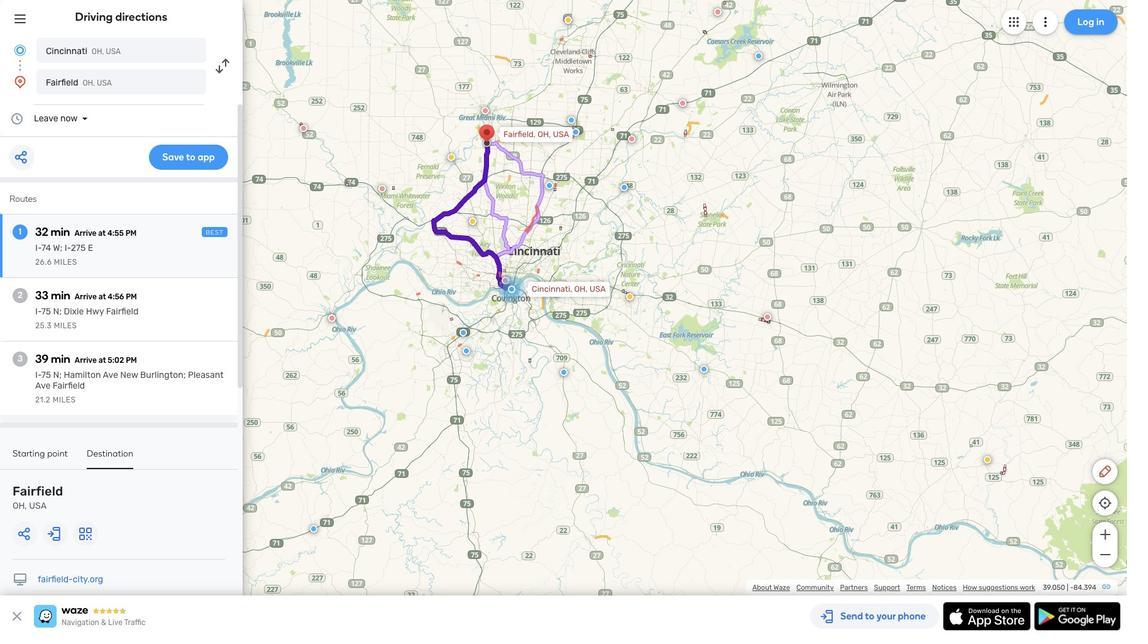 Task type: describe. For each thing, give the bounding box(es) containing it.
starting point
[[13, 449, 68, 459]]

oh, right fairfield,
[[538, 130, 551, 139]]

notices link
[[933, 584, 957, 592]]

4:56
[[108, 293, 124, 301]]

driving directions
[[75, 10, 168, 24]]

about waze link
[[753, 584, 791, 592]]

usa down starting point button
[[29, 501, 47, 511]]

starting
[[13, 449, 45, 459]]

oh, down starting point button
[[13, 501, 27, 511]]

fairfield down starting point button
[[13, 484, 63, 499]]

1 vertical spatial fairfield oh, usa
[[13, 484, 63, 511]]

arrive for 33 min
[[75, 293, 97, 301]]

starting point button
[[13, 449, 68, 468]]

0 vertical spatial fairfield oh, usa
[[46, 77, 112, 88]]

new
[[120, 370, 138, 381]]

1 horizontal spatial police image
[[568, 116, 576, 124]]

39 min arrive at 5:02 pm
[[35, 352, 137, 366]]

pm for 32 min
[[126, 229, 137, 238]]

pm for 39 min
[[126, 356, 137, 365]]

community
[[797, 584, 834, 592]]

hamilton
[[64, 370, 101, 381]]

i- for 33 min
[[35, 306, 41, 317]]

hwy
[[86, 306, 104, 317]]

now
[[60, 113, 78, 124]]

|
[[1068, 584, 1069, 592]]

26.6
[[35, 258, 52, 267]]

dixie
[[64, 306, 84, 317]]

burlington;
[[140, 370, 186, 381]]

1 horizontal spatial hazard image
[[469, 218, 477, 225]]

n; for 33
[[53, 306, 62, 317]]

33
[[35, 289, 49, 303]]

pm for 33 min
[[126, 293, 137, 301]]

i- right the w;
[[65, 243, 71, 254]]

min for 32 min
[[51, 225, 70, 239]]

community link
[[797, 584, 834, 592]]

fairfield-city.org link
[[38, 574, 103, 585]]

2 horizontal spatial hazard image
[[985, 456, 992, 464]]

fairfield, oh, usa
[[504, 130, 570, 139]]

zoom out image
[[1098, 547, 1114, 562]]

best
[[206, 229, 224, 237]]

39.050 | -84.394
[[1044, 584, 1097, 592]]

n; for 39
[[53, 370, 62, 381]]

directions
[[115, 10, 168, 24]]

33 min arrive at 4:56 pm
[[35, 289, 137, 303]]

leave
[[34, 113, 58, 124]]

1
[[19, 226, 22, 237]]

fairfield-
[[38, 574, 73, 585]]

how suggestions work link
[[964, 584, 1036, 592]]

clock image
[[9, 111, 25, 126]]

work
[[1020, 584, 1036, 592]]

3
[[18, 354, 23, 364]]

zoom in image
[[1098, 527, 1114, 542]]

i- for 32 min
[[35, 243, 41, 254]]

usa down cincinnati oh, usa
[[97, 79, 112, 87]]

75 for 33
[[41, 306, 51, 317]]

current location image
[[13, 43, 28, 58]]

fairfield inside i-75 n; dixie hwy fairfield 25.3 miles
[[106, 306, 139, 317]]

fairfield,
[[504, 130, 536, 139]]

21.2
[[35, 396, 50, 405]]

live
[[108, 618, 123, 627]]

navigation
[[62, 618, 99, 627]]

accident image
[[503, 277, 511, 284]]

0 vertical spatial hazard image
[[565, 16, 572, 24]]

suggestions
[[980, 584, 1019, 592]]

74
[[41, 243, 51, 254]]



Task type: locate. For each thing, give the bounding box(es) containing it.
road closed image
[[715, 8, 722, 16], [482, 107, 489, 114], [300, 125, 308, 132], [379, 185, 386, 193], [502, 277, 510, 284]]

cincinnati, oh, usa
[[532, 284, 606, 294]]

2
[[18, 290, 23, 301]]

point
[[47, 449, 68, 459]]

miles inside i-74 w; i-275 e 26.6 miles
[[54, 258, 77, 267]]

support link
[[875, 584, 901, 592]]

usa inside cincinnati oh, usa
[[106, 47, 121, 56]]

fairfield down 4:56
[[106, 306, 139, 317]]

miles inside i-75 n; dixie hwy fairfield 25.3 miles
[[54, 321, 77, 330]]

traffic
[[124, 618, 146, 627]]

pm
[[126, 229, 137, 238], [126, 293, 137, 301], [126, 356, 137, 365]]

-
[[1071, 584, 1074, 592]]

notices
[[933, 584, 957, 592]]

i-75 n; dixie hwy fairfield 25.3 miles
[[35, 306, 139, 330]]

3 at from the top
[[99, 356, 106, 365]]

fairfield
[[46, 77, 78, 88], [106, 306, 139, 317], [53, 381, 85, 391], [13, 484, 63, 499]]

min right 33
[[51, 289, 70, 303]]

n;
[[53, 306, 62, 317], [53, 370, 62, 381]]

i- down 39 at the left bottom of page
[[35, 370, 41, 381]]

3 arrive from the top
[[75, 356, 97, 365]]

2 arrive from the top
[[75, 293, 97, 301]]

fairfield oh, usa down cincinnati oh, usa
[[46, 77, 112, 88]]

min right 39 at the left bottom of page
[[51, 352, 70, 366]]

n; left dixie on the left top
[[53, 306, 62, 317]]

arrive
[[75, 229, 97, 238], [75, 293, 97, 301], [75, 356, 97, 365]]

destination button
[[87, 449, 134, 469]]

hazard image
[[565, 16, 572, 24], [627, 293, 634, 301], [985, 456, 992, 464]]

location image
[[13, 74, 28, 89]]

2 vertical spatial at
[[99, 356, 106, 365]]

how
[[964, 584, 978, 592]]

arrive up hwy
[[75, 293, 97, 301]]

2 vertical spatial min
[[51, 352, 70, 366]]

usa down "driving directions"
[[106, 47, 121, 56]]

0 vertical spatial miles
[[54, 258, 77, 267]]

waze
[[774, 584, 791, 592]]

arrive up hamilton
[[75, 356, 97, 365]]

1 vertical spatial n;
[[53, 370, 62, 381]]

miles inside the i-75 n; hamilton ave new burlington; pleasant ave fairfield 21.2 miles
[[53, 396, 76, 405]]

at
[[98, 229, 106, 238], [99, 293, 106, 301], [99, 356, 106, 365]]

0 vertical spatial n;
[[53, 306, 62, 317]]

2 vertical spatial police image
[[460, 329, 467, 337]]

arrive for 32 min
[[75, 229, 97, 238]]

1 arrive from the top
[[75, 229, 97, 238]]

oh, right the cincinnati
[[92, 47, 104, 56]]

ave down 5:02
[[103, 370, 118, 381]]

miles down dixie on the left top
[[54, 321, 77, 330]]

at for 32 min
[[98, 229, 106, 238]]

fairfield down 39 min arrive at 5:02 pm
[[53, 381, 85, 391]]

pm inside 32 min arrive at 4:55 pm
[[126, 229, 137, 238]]

i-74 w; i-275 e 26.6 miles
[[35, 243, 93, 267]]

i- inside i-75 n; dixie hwy fairfield 25.3 miles
[[35, 306, 41, 317]]

39
[[35, 352, 49, 366]]

0 vertical spatial 75
[[41, 306, 51, 317]]

5:02
[[108, 356, 124, 365]]

i- up 25.3
[[35, 306, 41, 317]]

min for 33 min
[[51, 289, 70, 303]]

destination
[[87, 449, 134, 459]]

0 vertical spatial hazard image
[[448, 153, 455, 161]]

cincinnati oh, usa
[[46, 46, 121, 57]]

pencil image
[[1098, 464, 1113, 479]]

1 horizontal spatial hazard image
[[627, 293, 634, 301]]

pm up new
[[126, 356, 137, 365]]

75 down 39 at the left bottom of page
[[41, 370, 51, 381]]

ave up 21.2
[[35, 381, 51, 391]]

&
[[101, 618, 106, 627]]

driving
[[75, 10, 113, 24]]

cincinnati
[[46, 46, 87, 57]]

1 vertical spatial miles
[[54, 321, 77, 330]]

about
[[753, 584, 773, 592]]

fairfield inside the i-75 n; hamilton ave new burlington; pleasant ave fairfield 21.2 miles
[[53, 381, 85, 391]]

partners link
[[841, 584, 869, 592]]

1 vertical spatial pm
[[126, 293, 137, 301]]

computer image
[[13, 572, 28, 588]]

at inside 33 min arrive at 4:56 pm
[[99, 293, 106, 301]]

75 inside the i-75 n; hamilton ave new burlington; pleasant ave fairfield 21.2 miles
[[41, 370, 51, 381]]

2 horizontal spatial police image
[[621, 184, 628, 191]]

0 horizontal spatial police image
[[460, 329, 467, 337]]

1 vertical spatial 75
[[41, 370, 51, 381]]

i-75 n; hamilton ave new burlington; pleasant ave fairfield 21.2 miles
[[35, 370, 224, 405]]

i- inside the i-75 n; hamilton ave new burlington; pleasant ave fairfield 21.2 miles
[[35, 370, 41, 381]]

cincinnati,
[[532, 284, 573, 294]]

miles for 33 min
[[54, 321, 77, 330]]

police image
[[568, 116, 576, 124], [621, 184, 628, 191], [460, 329, 467, 337]]

0 horizontal spatial ave
[[35, 381, 51, 391]]

pm right 4:56
[[126, 293, 137, 301]]

miles for 32 min
[[54, 258, 77, 267]]

2 vertical spatial pm
[[126, 356, 137, 365]]

oh, inside cincinnati oh, usa
[[92, 47, 104, 56]]

1 vertical spatial arrive
[[75, 293, 97, 301]]

32
[[35, 225, 48, 239]]

75 inside i-75 n; dixie hwy fairfield 25.3 miles
[[41, 306, 51, 317]]

routes
[[9, 194, 37, 204]]

arrive inside 33 min arrive at 4:56 pm
[[75, 293, 97, 301]]

ave
[[103, 370, 118, 381], [35, 381, 51, 391]]

terms link
[[907, 584, 927, 592]]

navigation & live traffic
[[62, 618, 146, 627]]

oh, down cincinnati oh, usa
[[83, 79, 95, 87]]

arrive for 39 min
[[75, 356, 97, 365]]

75
[[41, 306, 51, 317], [41, 370, 51, 381]]

usa
[[106, 47, 121, 56], [97, 79, 112, 87], [553, 130, 570, 139], [590, 284, 606, 294], [29, 501, 47, 511]]

4:55
[[108, 229, 124, 238]]

2 75 from the top
[[41, 370, 51, 381]]

arrive up e
[[75, 229, 97, 238]]

oh,
[[92, 47, 104, 56], [83, 79, 95, 87], [538, 130, 551, 139], [575, 284, 588, 294], [13, 501, 27, 511]]

min for 39 min
[[51, 352, 70, 366]]

2 vertical spatial hazard image
[[985, 456, 992, 464]]

miles
[[54, 258, 77, 267], [54, 321, 77, 330], [53, 396, 76, 405]]

1 at from the top
[[98, 229, 106, 238]]

police image
[[756, 52, 763, 60], [546, 182, 554, 189], [463, 347, 471, 355], [701, 365, 708, 373], [561, 369, 568, 376], [310, 525, 318, 533]]

n; inside i-75 n; dixie hwy fairfield 25.3 miles
[[53, 306, 62, 317]]

32 min arrive at 4:55 pm
[[35, 225, 137, 239]]

84.394
[[1074, 584, 1097, 592]]

n; left hamilton
[[53, 370, 62, 381]]

1 vertical spatial at
[[99, 293, 106, 301]]

1 n; from the top
[[53, 306, 62, 317]]

1 75 from the top
[[41, 306, 51, 317]]

miles down the w;
[[54, 258, 77, 267]]

arrive inside 39 min arrive at 5:02 pm
[[75, 356, 97, 365]]

at for 33 min
[[99, 293, 106, 301]]

leave now
[[34, 113, 78, 124]]

2 vertical spatial arrive
[[75, 356, 97, 365]]

at inside 39 min arrive at 5:02 pm
[[99, 356, 106, 365]]

usa right cincinnati,
[[590, 284, 606, 294]]

support
[[875, 584, 901, 592]]

miles right 21.2
[[53, 396, 76, 405]]

min
[[51, 225, 70, 239], [51, 289, 70, 303], [51, 352, 70, 366]]

oh, right cincinnati,
[[575, 284, 588, 294]]

at left 4:56
[[99, 293, 106, 301]]

usa right fairfield,
[[553, 130, 570, 139]]

75 up 25.3
[[41, 306, 51, 317]]

0 horizontal spatial hazard image
[[448, 153, 455, 161]]

0 vertical spatial min
[[51, 225, 70, 239]]

w;
[[53, 243, 62, 254]]

pleasant
[[188, 370, 224, 381]]

at left 5:02
[[99, 356, 106, 365]]

at for 39 min
[[99, 356, 106, 365]]

i- up 26.6
[[35, 243, 41, 254]]

min up the w;
[[51, 225, 70, 239]]

0 vertical spatial arrive
[[75, 229, 97, 238]]

i- for 39 min
[[35, 370, 41, 381]]

at left 4:55
[[98, 229, 106, 238]]

0 vertical spatial pm
[[126, 229, 137, 238]]

1 vertical spatial police image
[[621, 184, 628, 191]]

25.3
[[35, 321, 52, 330]]

75 for 39
[[41, 370, 51, 381]]

terms
[[907, 584, 927, 592]]

x image
[[9, 609, 25, 624]]

pm right 4:55
[[126, 229, 137, 238]]

pm inside 33 min arrive at 4:56 pm
[[126, 293, 137, 301]]

arrive inside 32 min arrive at 4:55 pm
[[75, 229, 97, 238]]

1 horizontal spatial ave
[[103, 370, 118, 381]]

2 vertical spatial miles
[[53, 396, 76, 405]]

road closed image
[[679, 99, 687, 107], [628, 135, 636, 143], [764, 313, 772, 321], [328, 315, 336, 322]]

39.050
[[1044, 584, 1066, 592]]

n; inside the i-75 n; hamilton ave new burlington; pleasant ave fairfield 21.2 miles
[[53, 370, 62, 381]]

0 vertical spatial at
[[98, 229, 106, 238]]

at inside 32 min arrive at 4:55 pm
[[98, 229, 106, 238]]

fairfield oh, usa down starting point button
[[13, 484, 63, 511]]

2 n; from the top
[[53, 370, 62, 381]]

275
[[71, 243, 86, 254]]

fairfield-city.org
[[38, 574, 103, 585]]

city.org
[[73, 574, 103, 585]]

2 at from the top
[[99, 293, 106, 301]]

hazard image
[[448, 153, 455, 161], [469, 218, 477, 225]]

partners
[[841, 584, 869, 592]]

1 vertical spatial hazard image
[[469, 218, 477, 225]]

1 vertical spatial min
[[51, 289, 70, 303]]

0 horizontal spatial hazard image
[[565, 16, 572, 24]]

fairfield down the cincinnati
[[46, 77, 78, 88]]

fairfield oh, usa
[[46, 77, 112, 88], [13, 484, 63, 511]]

about waze community partners support terms notices how suggestions work
[[753, 584, 1036, 592]]

0 vertical spatial police image
[[568, 116, 576, 124]]

link image
[[1102, 582, 1112, 592]]

i-
[[35, 243, 41, 254], [65, 243, 71, 254], [35, 306, 41, 317], [35, 370, 41, 381]]

e
[[88, 243, 93, 254]]

1 vertical spatial hazard image
[[627, 293, 634, 301]]

pm inside 39 min arrive at 5:02 pm
[[126, 356, 137, 365]]



Task type: vqa. For each thing, say whether or not it's contained in the screenshot.
98.450
no



